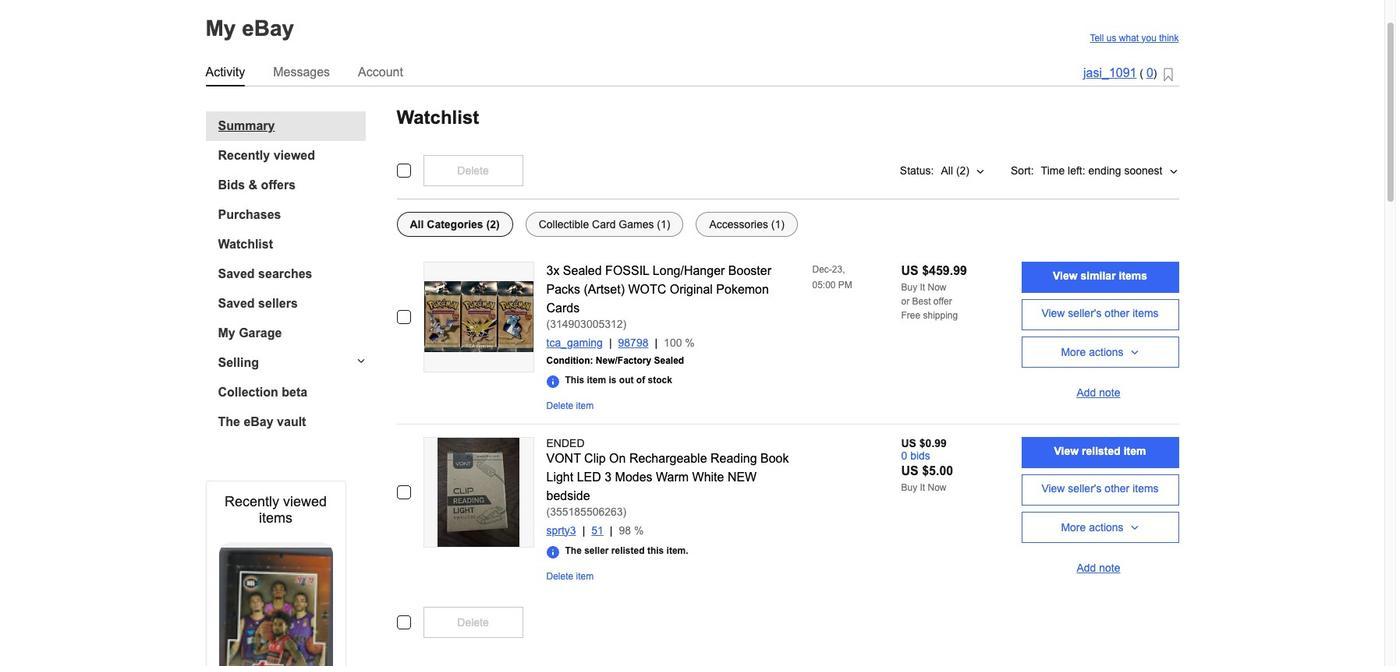 Task type: locate. For each thing, give the bounding box(es) containing it.
1 actions from the top
[[1089, 346, 1124, 358]]

note for similar
[[1099, 387, 1120, 400]]

2 actions from the top
[[1089, 521, 1124, 534]]

1 it from the top
[[920, 282, 925, 293]]

add note for relisted
[[1077, 563, 1120, 575]]

2 vertical spatial us
[[901, 464, 919, 478]]

) left make this page your my ebay homepage icon
[[1153, 67, 1157, 80]]

us $459.99 buy it now or best offer free shipping
[[901, 264, 967, 321]]

1 vertical spatial buy
[[901, 482, 917, 493]]

messages link
[[273, 62, 330, 82]]

1 delete item button from the top
[[546, 400, 594, 411]]

0 horizontal spatial %
[[634, 525, 644, 537]]

0 horizontal spatial relisted
[[611, 546, 645, 556]]

1 delete item from the top
[[546, 400, 594, 411]]

23,
[[832, 264, 845, 275]]

2 more from the top
[[1061, 521, 1086, 534]]

2 buy from the top
[[901, 482, 917, 493]]

recently
[[218, 149, 270, 162], [225, 494, 279, 510]]

now inside us $0.99 0 bids us $5.00 buy it now
[[928, 482, 946, 493]]

1 vertical spatial (
[[546, 318, 550, 330]]

the ebay vault
[[218, 415, 306, 429]]

seller's for similar
[[1068, 307, 1102, 320]]

vont clip on rechargeable reading book light led 3 modes warm white new bedside image
[[438, 438, 519, 547]]

2 it from the top
[[920, 482, 925, 493]]

2 vertical spatial (
[[546, 506, 550, 518]]

us inside us $459.99 buy it now or best offer free shipping
[[901, 264, 919, 277]]

delete item button down this
[[546, 400, 594, 411]]

the seller relisted this item.
[[565, 546, 688, 556]]

1 vertical spatial watchlist
[[218, 237, 273, 251]]

0 vertical spatial other
[[1105, 307, 1130, 320]]

saved
[[218, 267, 255, 280], [218, 297, 255, 310]]

) inside 3x sealed fossil long/hanger booster packs (artset) wotc original pokemon cards ( 314903005312 )
[[623, 318, 627, 330]]

my up the activity
[[206, 16, 236, 40]]

1 saved from the top
[[218, 267, 255, 280]]

1 vertical spatial )
[[623, 318, 627, 330]]

0 horizontal spatial 0
[[901, 450, 907, 462]]

1 vertical spatial saved
[[218, 297, 255, 310]]

seller
[[584, 546, 609, 556]]

1 horizontal spatial watchlist
[[397, 106, 479, 128]]

add note button
[[1021, 374, 1179, 405], [1021, 549, 1179, 581]]

delete item for cards
[[546, 400, 594, 411]]

1 vertical spatial more actions button
[[1021, 512, 1179, 543]]

$0.99
[[919, 437, 947, 450]]

0 vertical spatial delete button
[[423, 155, 523, 186]]

1 vertical spatial viewed
[[283, 494, 327, 510]]

soonest
[[1124, 164, 1162, 177]]

view seller's other items down 'view similar items' link
[[1042, 307, 1159, 320]]

watchlist down account link
[[397, 106, 479, 128]]

1 vertical spatial recently
[[225, 494, 279, 510]]

us
[[901, 264, 919, 277], [901, 437, 916, 450], [901, 464, 919, 478]]

1 now from the top
[[928, 282, 946, 293]]

delete item down this
[[546, 400, 594, 411]]

sellers
[[258, 297, 298, 310]]

more actions down 'view similar items' link
[[1061, 346, 1124, 358]]

ebay for the
[[244, 415, 273, 429]]

2 now from the top
[[928, 482, 946, 493]]

the ebay vault link
[[218, 415, 365, 429]]

0 vertical spatial more actions button
[[1021, 337, 1179, 368]]

actions for relisted
[[1089, 521, 1124, 534]]

fossil
[[605, 264, 649, 277]]

1 add note button from the top
[[1021, 374, 1179, 405]]

us up or
[[901, 264, 919, 277]]

view seller's other items link down 'view relisted item' link
[[1021, 475, 1179, 506]]

1 vertical spatial note
[[1099, 563, 1120, 575]]

view seller's other items link
[[1021, 299, 1179, 330], [1021, 475, 1179, 506]]

% right 98
[[634, 525, 644, 537]]

0 vertical spatial seller's
[[1068, 307, 1102, 320]]

vont
[[546, 452, 581, 465]]

condition:
[[546, 355, 593, 366]]

note
[[1099, 387, 1120, 400], [1099, 563, 1120, 575]]

messages
[[273, 65, 330, 78]]

0 vertical spatial my
[[206, 16, 236, 40]]

recently viewed items
[[225, 494, 327, 526]]

0 vertical spatial more actions
[[1061, 346, 1124, 358]]

1 horizontal spatial 0
[[1146, 67, 1153, 80]]

condition: new/factory sealed
[[546, 355, 684, 366]]

my inside my garage link
[[218, 326, 235, 340]]

2 add note button from the top
[[1021, 549, 1179, 581]]

out
[[619, 375, 634, 386]]

%
[[685, 337, 695, 349], [634, 525, 644, 537]]

2 other from the top
[[1105, 483, 1130, 495]]

add
[[1077, 387, 1096, 400], [1077, 563, 1096, 575]]

2 view seller's other items from the top
[[1042, 483, 1159, 495]]

) inside ended vont clip on rechargeable reading book light led 3 modes warm white new bedside ( 355185506263 )
[[623, 506, 627, 518]]

now
[[928, 282, 946, 293], [928, 482, 946, 493]]

this item is out of stock
[[565, 375, 672, 386]]

more actions down 'view relisted item' link
[[1061, 521, 1124, 534]]

account link
[[358, 62, 403, 82]]

it up best
[[920, 282, 925, 293]]

0 vertical spatial us
[[901, 264, 919, 277]]

2 delete item button from the top
[[546, 571, 594, 582]]

status: all (2)
[[900, 164, 969, 177]]

2 add note from the top
[[1077, 563, 1120, 575]]

view for 'view similar items' link
[[1053, 270, 1078, 282]]

actions down 'view relisted item' link
[[1089, 521, 1124, 534]]

1 vertical spatial add
[[1077, 563, 1096, 575]]

2 view seller's other items link from the top
[[1021, 475, 1179, 506]]

the
[[218, 415, 240, 429], [565, 546, 582, 556]]

1 vertical spatial now
[[928, 482, 946, 493]]

seller's
[[1068, 307, 1102, 320], [1068, 483, 1102, 495]]

my for my ebay
[[206, 16, 236, 40]]

1 horizontal spatial %
[[685, 337, 695, 349]]

1 vertical spatial actions
[[1089, 521, 1124, 534]]

more actions for relisted
[[1061, 521, 1124, 534]]

delete item down the seller
[[546, 571, 594, 582]]

0 vertical spatial the
[[218, 415, 240, 429]]

watchlist
[[397, 106, 479, 128], [218, 237, 273, 251]]

2 more actions button from the top
[[1021, 512, 1179, 543]]

0 vertical spatial now
[[928, 282, 946, 293]]

my for my garage
[[218, 326, 235, 340]]

0 vertical spatial watchlist
[[397, 106, 479, 128]]

1 buy from the top
[[901, 282, 917, 293]]

98798 link
[[618, 337, 664, 349]]

delete item for modes
[[546, 571, 594, 582]]

seller's down 'view similar items' link
[[1068, 307, 1102, 320]]

viewed
[[273, 149, 315, 162], [283, 494, 327, 510]]

view for view seller's other items link related to similar
[[1042, 307, 1065, 320]]

0 vertical spatial add
[[1077, 387, 1096, 400]]

sealed down 100
[[654, 355, 684, 366]]

the down sprty3 link at the bottom left of the page
[[565, 546, 582, 556]]

recently inside the recently viewed items
[[225, 494, 279, 510]]

0 left make this page your my ebay homepage icon
[[1146, 67, 1153, 80]]

us down 0 bids link
[[901, 464, 919, 478]]

0 left bids
[[901, 450, 907, 462]]

2 delete button from the top
[[423, 607, 523, 638]]

1 vertical spatial delete item button
[[546, 571, 594, 582]]

other down 'view relisted item' link
[[1105, 483, 1130, 495]]

my garage link
[[218, 326, 365, 340]]

( inside 3x sealed fossil long/hanger booster packs (artset) wotc original pokemon cards ( 314903005312 )
[[546, 318, 550, 330]]

seller's for relisted
[[1068, 483, 1102, 495]]

view for 'view relisted item' link
[[1054, 445, 1079, 458]]

actions down 'view similar items' link
[[1089, 346, 1124, 358]]

2 saved from the top
[[218, 297, 255, 310]]

relisted
[[1082, 445, 1121, 458], [611, 546, 645, 556]]

other down 'view similar items' link
[[1105, 307, 1130, 320]]

0 horizontal spatial watchlist
[[218, 237, 273, 251]]

1 vertical spatial add note button
[[1021, 549, 1179, 581]]

1 vertical spatial 0
[[901, 450, 907, 462]]

1 other from the top
[[1105, 307, 1130, 320]]

1 vertical spatial more
[[1061, 521, 1086, 534]]

1 vertical spatial other
[[1105, 483, 1130, 495]]

1 horizontal spatial the
[[565, 546, 582, 556]]

1 more actions button from the top
[[1021, 337, 1179, 368]]

0 vertical spatial more
[[1061, 346, 1086, 358]]

all (2) button
[[940, 155, 986, 186]]

1 view seller's other items from the top
[[1042, 307, 1159, 320]]

3x sealed fossil long/hanger booster packs (artset) wotc original pokemon cards ( 314903005312 )
[[546, 264, 771, 330]]

add note button for relisted
[[1021, 549, 1179, 581]]

0 vertical spatial add note button
[[1021, 374, 1179, 405]]

0 inside us $0.99 0 bids us $5.00 buy it now
[[901, 450, 907, 462]]

% right 100
[[685, 337, 695, 349]]

1 horizontal spatial relisted
[[1082, 445, 1121, 458]]

0 vertical spatial (
[[1140, 67, 1143, 80]]

delete item button for modes
[[546, 571, 594, 582]]

this
[[647, 546, 664, 556]]

now inside us $459.99 buy it now or best offer free shipping
[[928, 282, 946, 293]]

1 vertical spatial the
[[565, 546, 582, 556]]

1 vertical spatial us
[[901, 437, 916, 450]]

ebay up messages
[[242, 16, 294, 40]]

purchases link
[[218, 208, 365, 222]]

98798
[[618, 337, 648, 349]]

add note button for similar
[[1021, 374, 1179, 405]]

view seller's other items for relisted
[[1042, 483, 1159, 495]]

view
[[1053, 270, 1078, 282], [1042, 307, 1065, 320], [1054, 445, 1079, 458], [1042, 483, 1065, 495]]

viewed for recently viewed
[[273, 149, 315, 162]]

0 vertical spatial )
[[1153, 67, 1157, 80]]

view seller's other items link down 'view similar items' link
[[1021, 299, 1179, 330]]

1 us from the top
[[901, 264, 919, 277]]

2 us from the top
[[901, 437, 916, 450]]

now up offer
[[928, 282, 946, 293]]

viewed inside the recently viewed items
[[283, 494, 327, 510]]

my up the selling
[[218, 326, 235, 340]]

sealed
[[563, 264, 602, 277], [654, 355, 684, 366]]

delete item button for cards
[[546, 400, 594, 411]]

1 vertical spatial view seller's other items
[[1042, 483, 1159, 495]]

) up 98798
[[623, 318, 627, 330]]

view relisted item link
[[1021, 437, 1179, 468]]

it
[[920, 282, 925, 293], [920, 482, 925, 493]]

2 more actions from the top
[[1061, 521, 1124, 534]]

0 horizontal spatial the
[[218, 415, 240, 429]]

saved for saved searches
[[218, 267, 255, 280]]

bids
[[910, 450, 930, 462]]

) up 98
[[623, 506, 627, 518]]

items inside the recently viewed items
[[259, 510, 292, 526]]

buy down 0 bids link
[[901, 482, 917, 493]]

more
[[1061, 346, 1086, 358], [1061, 521, 1086, 534]]

saved up my garage
[[218, 297, 255, 310]]

seller's down 'view relisted item' link
[[1068, 483, 1102, 495]]

more actions button down 'view relisted item' link
[[1021, 512, 1179, 543]]

sealed up the packs at top left
[[563, 264, 602, 277]]

0 vertical spatial %
[[685, 337, 695, 349]]

purchases
[[218, 208, 281, 221]]

0 vertical spatial ebay
[[242, 16, 294, 40]]

( down cards
[[546, 318, 550, 330]]

1 more actions from the top
[[1061, 346, 1124, 358]]

0 vertical spatial recently
[[218, 149, 270, 162]]

1 vertical spatial ebay
[[244, 415, 273, 429]]

( left 0 link
[[1140, 67, 1143, 80]]

item.
[[666, 546, 688, 556]]

0 vertical spatial view seller's other items link
[[1021, 299, 1179, 330]]

0 horizontal spatial sealed
[[563, 264, 602, 277]]

1 horizontal spatial sealed
[[654, 355, 684, 366]]

tca_gaming link
[[546, 337, 618, 349]]

0 vertical spatial buy
[[901, 282, 917, 293]]

1 vertical spatial seller's
[[1068, 483, 1102, 495]]

ebay for my
[[242, 16, 294, 40]]

1 vertical spatial relisted
[[611, 546, 645, 556]]

view similar items link
[[1021, 262, 1179, 293]]

new
[[728, 471, 757, 484]]

view seller's other items down 'view relisted item' link
[[1042, 483, 1159, 495]]

1 vertical spatial more actions
[[1061, 521, 1124, 534]]

my ebay main content
[[6, 2, 1378, 667]]

0 vertical spatial sealed
[[563, 264, 602, 277]]

other for similar
[[1105, 307, 1130, 320]]

delete
[[457, 164, 489, 177], [546, 400, 573, 411], [546, 571, 573, 582], [457, 617, 489, 629]]

it down $5.00
[[920, 482, 925, 493]]

other for relisted
[[1105, 483, 1130, 495]]

1 seller's from the top
[[1068, 307, 1102, 320]]

1 vertical spatial delete button
[[423, 607, 523, 638]]

1 add note from the top
[[1077, 387, 1120, 400]]

1 note from the top
[[1099, 387, 1120, 400]]

left:
[[1068, 164, 1085, 177]]

1 more from the top
[[1061, 346, 1086, 358]]

1 vertical spatial add note
[[1077, 563, 1120, 575]]

1 add from the top
[[1077, 387, 1096, 400]]

more actions button down 'view similar items' link
[[1021, 337, 1179, 368]]

ebay down collection beta
[[244, 415, 273, 429]]

saved up saved sellers in the left of the page
[[218, 267, 255, 280]]

clip
[[584, 452, 606, 465]]

0 vertical spatial it
[[920, 282, 925, 293]]

(artset)
[[584, 283, 625, 296]]

1 vertical spatial delete item
[[546, 571, 594, 582]]

0 vertical spatial add note
[[1077, 387, 1120, 400]]

recently for recently viewed items
[[225, 494, 279, 510]]

0 vertical spatial actions
[[1089, 346, 1124, 358]]

1 vertical spatial my
[[218, 326, 235, 340]]

buy up or
[[901, 282, 917, 293]]

3 us from the top
[[901, 464, 919, 478]]

0 vertical spatial viewed
[[273, 149, 315, 162]]

2 add from the top
[[1077, 563, 1096, 575]]

warm
[[656, 471, 689, 484]]

watchlist down purchases
[[218, 237, 273, 251]]

it inside us $0.99 0 bids us $5.00 buy it now
[[920, 482, 925, 493]]

2 delete item from the top
[[546, 571, 594, 582]]

vont clip on rechargeable reading book light led 3 modes warm white new bedside link
[[546, 452, 789, 503]]

long/hanger
[[653, 264, 725, 277]]

what
[[1119, 32, 1139, 43]]

1 vertical spatial %
[[634, 525, 644, 537]]

saved inside "link"
[[218, 297, 255, 310]]

view for view seller's other items link corresponding to relisted
[[1042, 483, 1065, 495]]

1 vertical spatial it
[[920, 482, 925, 493]]

now down $5.00
[[928, 482, 946, 493]]

0 vertical spatial delete item button
[[546, 400, 594, 411]]

( up the sprty3
[[546, 506, 550, 518]]

delete item
[[546, 400, 594, 411], [546, 571, 594, 582]]

0 vertical spatial 0
[[1146, 67, 1153, 80]]

100
[[664, 337, 682, 349]]

more actions button
[[1021, 337, 1179, 368], [1021, 512, 1179, 543]]

2 note from the top
[[1099, 563, 1120, 575]]

1 view seller's other items link from the top
[[1021, 299, 1179, 330]]

book
[[760, 452, 789, 465]]

delete item button down the seller
[[546, 571, 594, 582]]

2 vertical spatial )
[[623, 506, 627, 518]]

add note for similar
[[1077, 387, 1120, 400]]

0 vertical spatial saved
[[218, 267, 255, 280]]

2 seller's from the top
[[1068, 483, 1102, 495]]

us left $0.99
[[901, 437, 916, 450]]

0 for us
[[901, 450, 907, 462]]

0 vertical spatial delete item
[[546, 400, 594, 411]]

1 vertical spatial view seller's other items link
[[1021, 475, 1179, 506]]

0 vertical spatial note
[[1099, 387, 1120, 400]]

actions
[[1089, 346, 1124, 358], [1089, 521, 1124, 534]]

more for relisted
[[1061, 521, 1086, 534]]

the down collection
[[218, 415, 240, 429]]

0 vertical spatial view seller's other items
[[1042, 307, 1159, 320]]

314903005312
[[550, 318, 623, 330]]



Task type: describe. For each thing, give the bounding box(es) containing it.
bids & offers link
[[218, 178, 365, 192]]

sort:
[[1011, 164, 1034, 177]]

packs
[[546, 283, 580, 296]]

pm
[[838, 280, 852, 291]]

pokemon
[[716, 283, 769, 296]]

make this page your my ebay homepage image
[[1163, 67, 1173, 82]]

buy inside us $0.99 0 bids us $5.00 buy it now
[[901, 482, 917, 493]]

searches
[[258, 267, 312, 280]]

jasi_1091
[[1083, 67, 1137, 80]]

it inside us $459.99 buy it now or best offer free shipping
[[920, 282, 925, 293]]

100 %
[[664, 337, 695, 349]]

or
[[901, 296, 910, 307]]

wotc
[[628, 283, 666, 296]]

similar
[[1081, 270, 1116, 282]]

us $0.99 0 bids us $5.00 buy it now
[[901, 437, 953, 493]]

0 for jasi_1091
[[1146, 67, 1153, 80]]

my ebay
[[206, 16, 294, 40]]

the for the ebay vault
[[218, 415, 240, 429]]

my garage
[[218, 326, 282, 340]]

on
[[609, 452, 626, 465]]

sprty3 link
[[546, 525, 591, 537]]

the for the seller relisted this item.
[[565, 546, 582, 556]]

buy inside us $459.99 buy it now or best offer free shipping
[[901, 282, 917, 293]]

(2)
[[956, 164, 969, 177]]

$459.99
[[922, 264, 967, 277]]

( inside jasi_1091 ( 0 )
[[1140, 67, 1143, 80]]

light
[[546, 471, 573, 484]]

us for $459.99
[[901, 264, 919, 277]]

collection
[[218, 386, 278, 399]]

us for $0.99
[[901, 437, 916, 450]]

% for 100 %
[[685, 337, 695, 349]]

1 vertical spatial sealed
[[654, 355, 684, 366]]

sprty3
[[546, 525, 576, 537]]

selling
[[218, 356, 259, 369]]

account
[[358, 65, 403, 78]]

view seller's other items for similar
[[1042, 307, 1159, 320]]

viewed for recently viewed items
[[283, 494, 327, 510]]

0 vertical spatial relisted
[[1082, 445, 1121, 458]]

ended vont clip on rechargeable reading book light led 3 modes warm white new bedside ( 355185506263 )
[[546, 437, 789, 518]]

bedside
[[546, 489, 590, 503]]

sealed inside 3x sealed fossil long/hanger booster packs (artset) wotc original pokemon cards ( 314903005312 )
[[563, 264, 602, 277]]

more for similar
[[1061, 346, 1086, 358]]

offers
[[261, 178, 296, 191]]

summary link
[[218, 119, 365, 133]]

time left: ending soonest button
[[1040, 155, 1179, 186]]

05:00
[[812, 280, 836, 291]]

best
[[912, 296, 931, 307]]

recently for recently viewed
[[218, 149, 270, 162]]

sort: time left: ending soonest
[[1011, 164, 1162, 177]]

% for 98 %
[[634, 525, 644, 537]]

bids & offers
[[218, 178, 296, 191]]

time
[[1041, 164, 1065, 177]]

ending
[[1088, 164, 1121, 177]]

add for similar
[[1077, 387, 1096, 400]]

ended
[[546, 437, 585, 450]]

you
[[1141, 32, 1157, 43]]

more actions for similar
[[1061, 346, 1124, 358]]

vault
[[277, 415, 306, 429]]

collection beta
[[218, 386, 307, 399]]

bids
[[218, 178, 245, 191]]

recently viewed link
[[218, 149, 365, 163]]

tell us what you think
[[1090, 32, 1179, 43]]

modes
[[615, 471, 652, 484]]

note for relisted
[[1099, 563, 1120, 575]]

booster
[[728, 264, 771, 277]]

watchlist inside watchlist link
[[218, 237, 273, 251]]

saved for saved sellers
[[218, 297, 255, 310]]

98 %
[[619, 525, 644, 537]]

) inside jasi_1091 ( 0 )
[[1153, 67, 1157, 80]]

saved sellers
[[218, 297, 298, 310]]

original
[[670, 283, 713, 296]]

more actions button for similar
[[1021, 337, 1179, 368]]

dec-23, 05:00 pm
[[812, 264, 852, 291]]

add for relisted
[[1077, 563, 1096, 575]]

recently viewed
[[218, 149, 315, 162]]

rechargeable
[[629, 452, 707, 465]]

collection beta link
[[218, 386, 365, 400]]

3
[[605, 471, 612, 484]]

saved searches
[[218, 267, 312, 280]]

new/factory
[[596, 355, 651, 366]]

jasi_1091 link
[[1083, 67, 1137, 80]]

us
[[1107, 32, 1116, 43]]

jasi_1091 ( 0 )
[[1083, 67, 1157, 80]]

free
[[901, 310, 920, 321]]

3x sealed fossil long/hanger booster packs (artset) wotc original pokemon cards image
[[424, 282, 533, 352]]

0 link
[[1146, 67, 1153, 80]]

of
[[636, 375, 645, 386]]

think
[[1159, 32, 1179, 43]]

garage
[[239, 326, 282, 340]]

is
[[609, 375, 617, 386]]

white
[[692, 471, 724, 484]]

actions for similar
[[1089, 346, 1124, 358]]

tell us what you think link
[[1090, 32, 1179, 43]]

activity
[[206, 65, 245, 78]]

this
[[565, 375, 584, 386]]

saved sellers link
[[218, 297, 365, 311]]

stock
[[648, 375, 672, 386]]

dec-
[[812, 264, 832, 275]]

view seller's other items link for similar
[[1021, 299, 1179, 330]]

beta
[[282, 386, 307, 399]]

98
[[619, 525, 631, 537]]

selling button
[[206, 356, 365, 370]]

led
[[577, 471, 601, 484]]

activity link
[[206, 62, 245, 82]]

view seller's other items link for relisted
[[1021, 475, 1179, 506]]

( inside ended vont clip on rechargeable reading book light led 3 modes warm white new bedside ( 355185506263 )
[[546, 506, 550, 518]]

reading
[[710, 452, 757, 465]]

view relisted item
[[1054, 445, 1146, 458]]

1 delete button from the top
[[423, 155, 523, 186]]

more actions button for relisted
[[1021, 512, 1179, 543]]

offer
[[933, 296, 952, 307]]



Task type: vqa. For each thing, say whether or not it's contained in the screenshot.
mint
no



